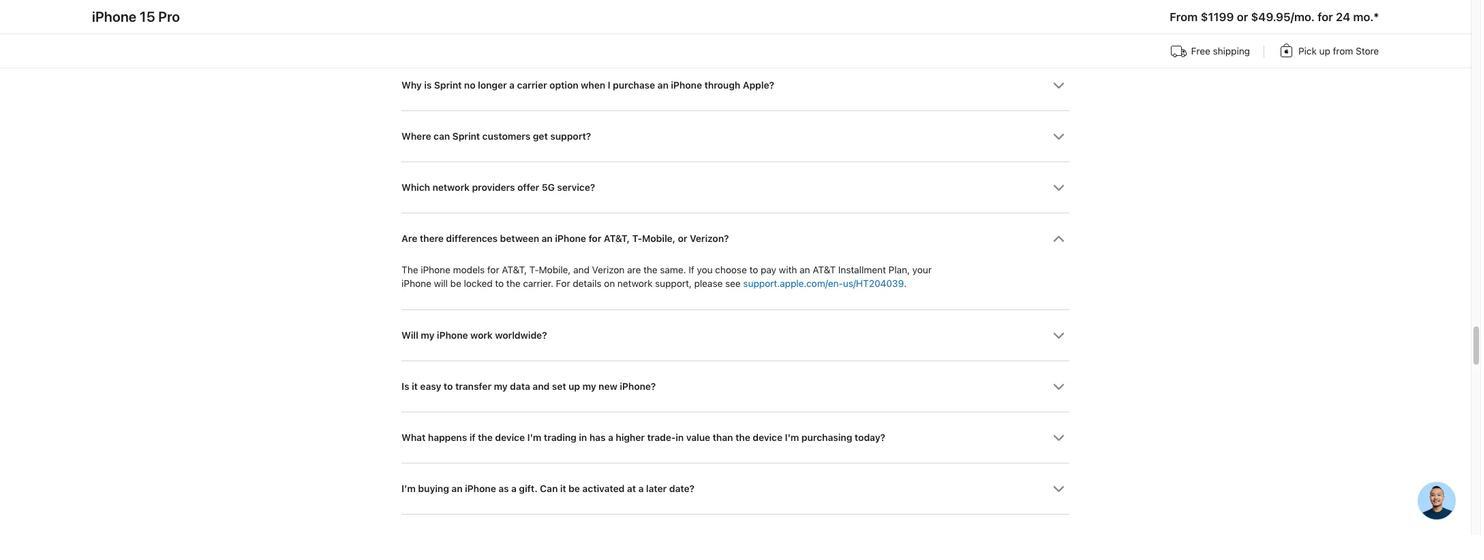 Task type: describe. For each thing, give the bounding box(es) containing it.
and for set
[[533, 381, 550, 392]]

mobile, inside dropdown button
[[642, 233, 676, 244]]

to inside dropdown button
[[444, 381, 453, 392]]

network inside the iphone models for at&t, t-mobile, and verizon are the same. if you choose to pay with an at&t installment plan, your iphone will be locked to the carrier. for details on network support, please see
[[618, 278, 653, 289]]

$1199
[[1201, 10, 1234, 24]]

iphone 15 pro
[[92, 8, 180, 25]]

has
[[590, 432, 606, 443]]

the
[[402, 264, 418, 275]]

t- inside dropdown button
[[632, 233, 642, 244]]

will
[[402, 330, 418, 341]]

i
[[608, 80, 611, 91]]

the right "than"
[[736, 432, 750, 443]]

an inside the iphone models for at&t, t-mobile, and verizon are the same. if you choose to pay with an at&t installment plan, your iphone will be locked to the carrier. for details on network support, please see
[[800, 264, 810, 275]]

why
[[402, 80, 422, 91]]

buying
[[418, 483, 449, 494]]

same.
[[660, 264, 686, 275]]

support?
[[550, 131, 591, 142]]

service?
[[557, 182, 595, 193]]

why is sprint no longer a carrier option when i purchase an iphone through apple?
[[402, 80, 774, 91]]

5g
[[542, 182, 555, 193]]

models
[[453, 264, 485, 275]]

the right if
[[478, 432, 493, 443]]

an inside "dropdown button"
[[452, 483, 463, 494]]

is it easy to transfer my data and set up my new iphone? button
[[402, 361, 1070, 412]]

2 device from the left
[[753, 432, 783, 443]]

carrier.
[[523, 278, 554, 289]]

1 horizontal spatial my
[[494, 381, 508, 392]]

from
[[1333, 46, 1354, 57]]

0 horizontal spatial my
[[421, 330, 435, 341]]

where can sprint customers get support? button
[[402, 111, 1070, 162]]

for inside the iphone models for at&t, t-mobile, and verizon are the same. if you choose to pay with an at&t installment plan, your iphone will be locked to the carrier. for details on network support, please see
[[487, 264, 499, 275]]

chevrondown image inside the will my iphone work worldwide? dropdown button
[[1053, 330, 1065, 341]]

today?
[[855, 432, 886, 443]]

what
[[402, 432, 426, 443]]

support.apple.com/en-us/ht204039 .
[[743, 278, 907, 289]]

iphone up will
[[421, 264, 451, 275]]

purchasing
[[802, 432, 852, 443]]

it inside "dropdown button"
[[560, 483, 566, 494]]

plan,
[[889, 264, 910, 275]]

free shipping
[[1191, 46, 1250, 57]]

1 list item from the top
[[402, 0, 1070, 8]]

new
[[599, 381, 617, 392]]

from $1199 or $49.95 /mo. for 24 mo. *
[[1170, 10, 1379, 24]]

carrier
[[517, 80, 547, 91]]

see
[[725, 278, 741, 289]]

2 horizontal spatial my
[[583, 381, 596, 392]]

data
[[510, 381, 530, 392]]

date?
[[669, 483, 695, 494]]

network inside dropdown button
[[433, 182, 470, 193]]

will my iphone work worldwide?
[[402, 330, 547, 341]]

.
[[904, 278, 907, 289]]

can
[[540, 483, 558, 494]]

locked
[[464, 278, 493, 289]]

list containing free shipping
[[92, 41, 1379, 65]]

which network providers offer 5g service?
[[402, 182, 595, 193]]

chevrondown image for where can sprint customers get support?
[[1053, 131, 1065, 143]]

are
[[402, 233, 417, 244]]

i'm
[[402, 483, 416, 494]]

where
[[402, 131, 431, 142]]

are there differences between an iphone for at&t, t-mobile, or verizon? button
[[402, 213, 1070, 264]]

2 horizontal spatial for
[[1318, 10, 1333, 24]]

offer
[[517, 182, 539, 193]]

choose
[[715, 264, 747, 275]]

from
[[1170, 10, 1198, 24]]

1 horizontal spatial or
[[1237, 10, 1248, 24]]

list item containing are there differences between an iphone for at&t, t-mobile, or verizon?
[[402, 213, 1070, 309]]

if
[[470, 432, 476, 443]]

iphone down the
[[402, 278, 431, 289]]

i'm buying an iphone as a gift. can it be activated at a later date?
[[402, 483, 695, 494]]

option
[[550, 80, 579, 91]]

1 i'm from the left
[[527, 432, 542, 443]]

the left carrier.
[[506, 278, 521, 289]]

and for verizon
[[573, 264, 590, 275]]

support.apple.com/en-
[[743, 278, 843, 289]]

pay
[[761, 264, 776, 275]]

up inside list
[[1320, 46, 1331, 57]]

free
[[1191, 46, 1211, 57]]

later
[[646, 483, 667, 494]]

purchase
[[613, 80, 655, 91]]

on
[[604, 278, 615, 289]]

work
[[470, 330, 493, 341]]

worldwide?
[[495, 330, 547, 341]]

will
[[434, 278, 448, 289]]

chevrondown image for new
[[1053, 381, 1065, 392]]

are there differences between an iphone for at&t, t-mobile, or verizon?
[[402, 233, 729, 244]]

are
[[627, 264, 641, 275]]

for inside the are there differences between an iphone for at&t, t-mobile, or verizon? dropdown button
[[589, 233, 602, 244]]

chevrondown image inside which network providers offer 5g service? dropdown button
[[1053, 182, 1065, 194]]

pick
[[1299, 46, 1317, 57]]

store
[[1356, 46, 1379, 57]]

when
[[581, 80, 606, 91]]

why is sprint no longer a carrier option when i purchase an iphone through apple? button
[[402, 60, 1070, 110]]

differences
[[446, 233, 498, 244]]

customers
[[482, 131, 531, 142]]

easy
[[420, 381, 441, 392]]

iphone left work
[[437, 330, 468, 341]]



Task type: vqa. For each thing, say whether or not it's contained in the screenshot.
OVER
no



Task type: locate. For each thing, give the bounding box(es) containing it.
get
[[533, 131, 548, 142]]

the
[[644, 264, 658, 275], [506, 278, 521, 289], [478, 432, 493, 443], [736, 432, 750, 443]]

2 chevrondown image from the top
[[1053, 182, 1065, 194]]

to right easy
[[444, 381, 453, 392]]

iphone left through
[[671, 80, 702, 91]]

set
[[552, 381, 566, 392]]

sprint for can
[[452, 131, 480, 142]]

0 vertical spatial network
[[433, 182, 470, 193]]

mobile, up for at left
[[539, 264, 571, 275]]

at&t, up carrier.
[[502, 264, 527, 275]]

chevrondown image inside the why is sprint no longer a carrier option when i purchase an iphone through apple? dropdown button
[[1053, 80, 1065, 91]]

in left the has
[[579, 432, 587, 443]]

activated
[[583, 483, 625, 494]]

iphone 15 pro link
[[92, 8, 180, 25]]

1 vertical spatial list item
[[402, 213, 1070, 309]]

0 horizontal spatial mobile,
[[539, 264, 571, 275]]

1 vertical spatial for
[[589, 233, 602, 244]]

0 horizontal spatial t-
[[529, 264, 539, 275]]

2 chevrondown image from the top
[[1053, 483, 1065, 495]]

0 horizontal spatial at&t,
[[502, 264, 527, 275]]

mobile, up same.
[[642, 233, 676, 244]]

at&t, inside dropdown button
[[604, 233, 630, 244]]

your
[[913, 264, 932, 275]]

is
[[424, 80, 432, 91]]

in left value
[[676, 432, 684, 443]]

as
[[499, 483, 509, 494]]

2 vertical spatial for
[[487, 264, 499, 275]]

0 vertical spatial or
[[1237, 10, 1248, 24]]

it right is
[[412, 381, 418, 392]]

network right which
[[433, 182, 470, 193]]

at&t,
[[604, 233, 630, 244], [502, 264, 527, 275]]

can
[[434, 131, 450, 142]]

or right $1199
[[1237, 10, 1248, 24]]

pick up from store
[[1299, 46, 1379, 57]]

1 horizontal spatial network
[[618, 278, 653, 289]]

0 vertical spatial chevrondown image
[[1053, 131, 1065, 143]]

an right between
[[542, 233, 553, 244]]

1 vertical spatial mobile,
[[539, 264, 571, 275]]

1 horizontal spatial mobile,
[[642, 233, 676, 244]]

the right the are at the left of the page
[[644, 264, 658, 275]]

0 vertical spatial it
[[412, 381, 418, 392]]

1 vertical spatial it
[[560, 483, 566, 494]]

chevrondown image inside is it easy to transfer my data and set up my new iphone? dropdown button
[[1053, 381, 1065, 392]]

chevrondown image inside where can sprint customers get support? dropdown button
[[1053, 131, 1065, 143]]

iphone left as
[[465, 483, 496, 494]]

verizon?
[[690, 233, 729, 244]]

you
[[697, 264, 713, 275]]

details
[[573, 278, 602, 289]]

0 horizontal spatial to
[[444, 381, 453, 392]]

0 vertical spatial and
[[573, 264, 590, 275]]

2 i'm from the left
[[785, 432, 799, 443]]

1 horizontal spatial in
[[676, 432, 684, 443]]

through
[[705, 80, 741, 91]]

list item
[[402, 0, 1070, 8], [402, 213, 1070, 309]]

be
[[450, 278, 461, 289], [569, 483, 580, 494]]

up
[[1320, 46, 1331, 57], [569, 381, 580, 392]]

what happens if the device i'm trading in has a higher trade-in value than the device i'm purchasing today? button
[[402, 412, 1070, 463]]

1 vertical spatial sprint
[[452, 131, 480, 142]]

us/ht204039
[[843, 278, 904, 289]]

1 horizontal spatial for
[[589, 233, 602, 244]]

1 horizontal spatial to
[[495, 278, 504, 289]]

network down the are at the left of the page
[[618, 278, 653, 289]]

an right with at the right of page
[[800, 264, 810, 275]]

i'm buying an iphone as a gift. can it be activated at a later date? button
[[402, 463, 1070, 514]]

my left data
[[494, 381, 508, 392]]

apple?
[[743, 80, 774, 91]]

1 chevrondown image from the top
[[1053, 80, 1065, 91]]

1 vertical spatial to
[[495, 278, 504, 289]]

t- up carrier.
[[529, 264, 539, 275]]

a right as
[[511, 483, 517, 494]]

1 chevrondown image from the top
[[1053, 131, 1065, 143]]

it
[[412, 381, 418, 392], [560, 483, 566, 494]]

it inside dropdown button
[[412, 381, 418, 392]]

1 vertical spatial at&t,
[[502, 264, 527, 275]]

and left set
[[533, 381, 550, 392]]

an right purchase at top left
[[658, 80, 669, 91]]

2 in from the left
[[676, 432, 684, 443]]

there
[[420, 233, 444, 244]]

a right at
[[638, 483, 644, 494]]

chevrondown image inside the are there differences between an iphone for at&t, t-mobile, or verizon? dropdown button
[[1053, 233, 1065, 245]]

1 horizontal spatial it
[[560, 483, 566, 494]]

and up details
[[573, 264, 590, 275]]

1 vertical spatial network
[[618, 278, 653, 289]]

chevrondown image for verizon?
[[1053, 233, 1065, 245]]

and inside is it easy to transfer my data and set up my new iphone? dropdown button
[[533, 381, 550, 392]]

2 vertical spatial to
[[444, 381, 453, 392]]

1 horizontal spatial at&t,
[[604, 233, 630, 244]]

chevrondown image
[[1053, 80, 1065, 91], [1053, 182, 1065, 194], [1053, 233, 1065, 245], [1053, 330, 1065, 341], [1053, 381, 1065, 392], [1053, 432, 1065, 444]]

to right locked
[[495, 278, 504, 289]]

1 device from the left
[[495, 432, 525, 443]]

0 horizontal spatial for
[[487, 264, 499, 275]]

0 horizontal spatial or
[[678, 233, 688, 244]]

1 horizontal spatial device
[[753, 432, 783, 443]]

4 chevrondown image from the top
[[1053, 330, 1065, 341]]

1 vertical spatial and
[[533, 381, 550, 392]]

0 vertical spatial for
[[1318, 10, 1333, 24]]

in
[[579, 432, 587, 443], [676, 432, 684, 443]]

with
[[779, 264, 797, 275]]

iphone?
[[620, 381, 656, 392]]

/mo.
[[1291, 10, 1315, 24]]

1 horizontal spatial i'm
[[785, 432, 799, 443]]

sprint for is
[[434, 80, 462, 91]]

0 horizontal spatial in
[[579, 432, 587, 443]]

i'm left purchasing
[[785, 432, 799, 443]]

which
[[402, 182, 430, 193]]

5 chevrondown image from the top
[[1053, 381, 1065, 392]]

installment
[[838, 264, 886, 275]]

trading
[[544, 432, 577, 443]]

my right will
[[421, 330, 435, 341]]

providers
[[472, 182, 515, 193]]

transfer
[[455, 381, 492, 392]]

is it easy to transfer my data and set up my new iphone?
[[402, 381, 656, 392]]

for
[[556, 278, 570, 289]]

a right the has
[[608, 432, 613, 443]]

list
[[92, 41, 1379, 65]]

1 horizontal spatial up
[[1320, 46, 1331, 57]]

1 vertical spatial t-
[[529, 264, 539, 275]]

0 horizontal spatial and
[[533, 381, 550, 392]]

device right if
[[495, 432, 525, 443]]

i'm left trading
[[527, 432, 542, 443]]

please
[[694, 278, 723, 289]]

at
[[627, 483, 636, 494]]

at&t
[[813, 264, 836, 275]]

sprint
[[434, 80, 462, 91], [452, 131, 480, 142]]

up right set
[[569, 381, 580, 392]]

or left verizon?
[[678, 233, 688, 244]]

0 horizontal spatial i'm
[[527, 432, 542, 443]]

shipping
[[1213, 46, 1250, 57]]

1 vertical spatial up
[[569, 381, 580, 392]]

chevrondown image inside i'm buying an iphone as a gift. can it be activated at a later date? "dropdown button"
[[1053, 483, 1065, 495]]

a right longer
[[509, 80, 515, 91]]

1 horizontal spatial t-
[[632, 233, 642, 244]]

is
[[402, 381, 409, 392]]

gift.
[[519, 483, 538, 494]]

sprint right can
[[452, 131, 480, 142]]

for left 24 at the top of page
[[1318, 10, 1333, 24]]

chevrondown image for i'm buying an iphone as a gift. can it be activated at a later date?
[[1053, 483, 1065, 495]]

0 vertical spatial t-
[[632, 233, 642, 244]]

and inside the iphone models for at&t, t-mobile, and verizon are the same. if you choose to pay with an at&t installment plan, your iphone will be locked to the carrier. for details on network support, please see
[[573, 264, 590, 275]]

the iphone models for at&t, t-mobile, and verizon are the same. if you choose to pay with an at&t installment plan, your iphone will be locked to the carrier. for details on network support, please see
[[402, 264, 932, 289]]

trade-
[[647, 432, 676, 443]]

at&t, up verizon
[[604, 233, 630, 244]]

be inside "dropdown button"
[[569, 483, 580, 494]]

3 chevrondown image from the top
[[1053, 233, 1065, 245]]

at&t, inside the iphone models for at&t, t-mobile, and verizon are the same. if you choose to pay with an at&t installment plan, your iphone will be locked to the carrier. for details on network support, please see
[[502, 264, 527, 275]]

value
[[686, 432, 710, 443]]

for up locked
[[487, 264, 499, 275]]

chevrondown image inside what happens if the device i'm trading in has a higher trade-in value than the device i'm purchasing today? dropdown button
[[1053, 432, 1065, 444]]

be inside the iphone models for at&t, t-mobile, and verizon are the same. if you choose to pay with an at&t installment plan, your iphone will be locked to the carrier. for details on network support, please see
[[450, 278, 461, 289]]

iphone up for at left
[[555, 233, 586, 244]]

chevrondown image for an
[[1053, 80, 1065, 91]]

up right pick on the right of page
[[1320, 46, 1331, 57]]

my left new
[[583, 381, 596, 392]]

0 vertical spatial to
[[750, 264, 758, 275]]

iphone
[[671, 80, 702, 91], [555, 233, 586, 244], [421, 264, 451, 275], [402, 278, 431, 289], [437, 330, 468, 341], [465, 483, 496, 494]]

mobile, inside the iphone models for at&t, t-mobile, and verizon are the same. if you choose to pay with an at&t installment plan, your iphone will be locked to the carrier. for details on network support, please see
[[539, 264, 571, 275]]

chevrondown image for trade-
[[1053, 432, 1065, 444]]

mobile,
[[642, 233, 676, 244], [539, 264, 571, 275]]

what happens if the device i'm trading in has a higher trade-in value than the device i'm purchasing today?
[[402, 432, 886, 443]]

it right can at the left bottom of the page
[[560, 483, 566, 494]]

support.apple.com/en-us/ht204039 link
[[743, 278, 904, 289]]

0 horizontal spatial device
[[495, 432, 525, 443]]

for up verizon
[[589, 233, 602, 244]]

network
[[433, 182, 470, 193], [618, 278, 653, 289]]

1 horizontal spatial and
[[573, 264, 590, 275]]

sprint right is
[[434, 80, 462, 91]]

device right "than"
[[753, 432, 783, 443]]

2 horizontal spatial to
[[750, 264, 758, 275]]

t- inside the iphone models for at&t, t-mobile, and verizon are the same. if you choose to pay with an at&t installment plan, your iphone will be locked to the carrier. for details on network support, please see
[[529, 264, 539, 275]]

if
[[689, 264, 694, 275]]

0 vertical spatial list item
[[402, 0, 1070, 8]]

no
[[464, 80, 476, 91]]

2 list item from the top
[[402, 213, 1070, 309]]

i'm
[[527, 432, 542, 443], [785, 432, 799, 443]]

0 horizontal spatial network
[[433, 182, 470, 193]]

0 vertical spatial up
[[1320, 46, 1331, 57]]

t- up the are at the left of the page
[[632, 233, 642, 244]]

up inside dropdown button
[[569, 381, 580, 392]]

iphone inside "dropdown button"
[[465, 483, 496, 494]]

24
[[1336, 10, 1351, 24]]

to left pay
[[750, 264, 758, 275]]

chevrondown image
[[1053, 131, 1065, 143], [1053, 483, 1065, 495]]

1 vertical spatial be
[[569, 483, 580, 494]]

6 chevrondown image from the top
[[1053, 432, 1065, 444]]

than
[[713, 432, 733, 443]]

0 vertical spatial sprint
[[434, 80, 462, 91]]

0 horizontal spatial it
[[412, 381, 418, 392]]

0 horizontal spatial up
[[569, 381, 580, 392]]

an right buying
[[452, 483, 463, 494]]

device
[[495, 432, 525, 443], [753, 432, 783, 443]]

1 vertical spatial or
[[678, 233, 688, 244]]

verizon
[[592, 264, 625, 275]]

be right can at the left bottom of the page
[[569, 483, 580, 494]]

which network providers offer 5g service? button
[[402, 162, 1070, 213]]

mo.
[[1354, 10, 1374, 24]]

0 vertical spatial be
[[450, 278, 461, 289]]

happens
[[428, 432, 467, 443]]

be right will
[[450, 278, 461, 289]]

will my iphone work worldwide? button
[[402, 310, 1070, 360]]

for
[[1318, 10, 1333, 24], [589, 233, 602, 244], [487, 264, 499, 275]]

$49.95
[[1251, 10, 1291, 24]]

1 vertical spatial chevrondown image
[[1053, 483, 1065, 495]]

or inside dropdown button
[[678, 233, 688, 244]]

1 in from the left
[[579, 432, 587, 443]]

0 vertical spatial at&t,
[[604, 233, 630, 244]]

1 horizontal spatial be
[[569, 483, 580, 494]]

0 vertical spatial mobile,
[[642, 233, 676, 244]]

0 horizontal spatial be
[[450, 278, 461, 289]]

between
[[500, 233, 539, 244]]



